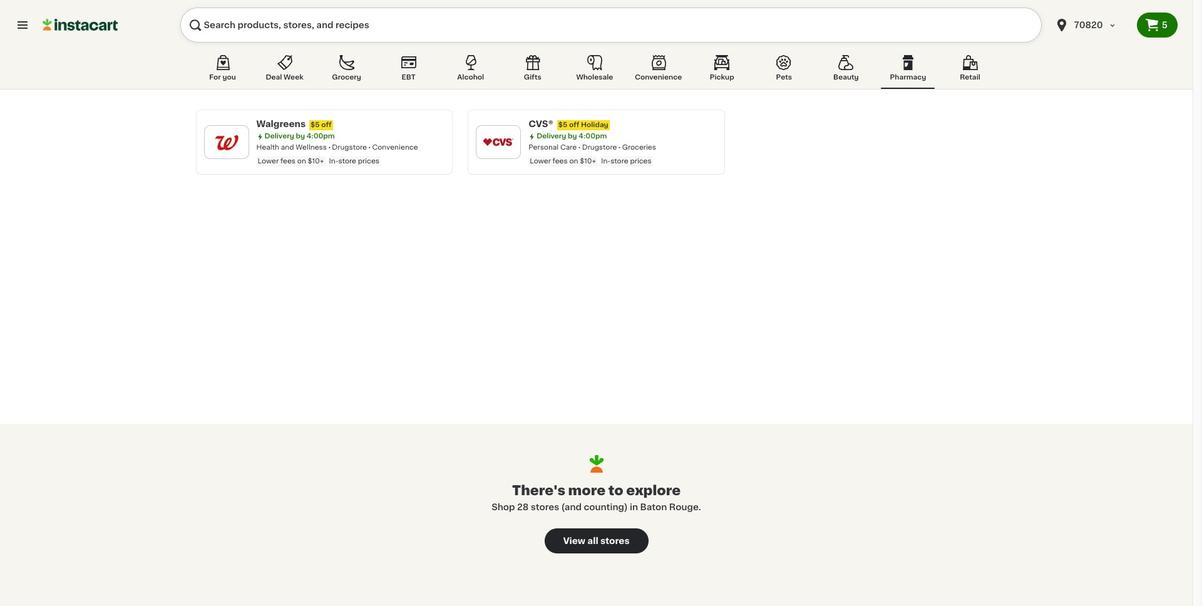 Task type: locate. For each thing, give the bounding box(es) containing it.
(and
[[562, 503, 582, 512]]

delivery
[[265, 133, 294, 140], [537, 133, 566, 140]]

2 store from the left
[[611, 158, 629, 165]]

delivery for walgreens
[[265, 133, 294, 140]]

and
[[281, 144, 294, 151]]

prices down "health and wellness drugstore convenience"
[[358, 158, 380, 165]]

stores right all
[[601, 537, 630, 546]]

1 delivery by 4:00pm from the left
[[265, 133, 335, 140]]

0 horizontal spatial by
[[296, 133, 305, 140]]

2 delivery from the left
[[537, 133, 566, 140]]

70820 button
[[1047, 8, 1137, 43], [1055, 8, 1130, 43]]

convenience inside button
[[635, 74, 682, 81]]

in- for walgreens
[[329, 158, 339, 165]]

1 horizontal spatial 4:00pm
[[579, 133, 607, 140]]

deal
[[266, 74, 282, 81]]

1 horizontal spatial fees
[[553, 158, 568, 165]]

by up care on the top
[[568, 133, 577, 140]]

shop categories tab list
[[196, 53, 997, 89]]

for you button
[[196, 53, 250, 89]]

$5 for walgreens
[[311, 122, 320, 128]]

2 on from the left
[[570, 158, 578, 165]]

2 fees from the left
[[553, 158, 568, 165]]

1 in- from the left
[[329, 158, 339, 165]]

delivery by 4:00pm for cvs®
[[537, 133, 607, 140]]

0 horizontal spatial 4:00pm
[[307, 133, 335, 140]]

lower down the "personal"
[[530, 158, 551, 165]]

beauty button
[[819, 53, 873, 89]]

store
[[339, 158, 356, 165], [611, 158, 629, 165]]

$5
[[311, 122, 320, 128], [559, 122, 568, 128]]

0 horizontal spatial lower
[[258, 158, 279, 165]]

1 horizontal spatial delivery
[[537, 133, 566, 140]]

in- down "health and wellness drugstore convenience"
[[329, 158, 339, 165]]

deal week
[[266, 74, 304, 81]]

delivery by 4:00pm
[[265, 133, 335, 140], [537, 133, 607, 140]]

1 horizontal spatial delivery by 4:00pm
[[537, 133, 607, 140]]

0 horizontal spatial delivery
[[265, 133, 294, 140]]

drugstore down holiday
[[582, 144, 617, 151]]

2 prices from the left
[[630, 158, 652, 165]]

fees down and
[[281, 158, 296, 165]]

1 vertical spatial stores
[[601, 537, 630, 546]]

lower fees on $10+ in-store prices down wellness
[[258, 158, 380, 165]]

1 horizontal spatial $5
[[559, 122, 568, 128]]

1 horizontal spatial by
[[568, 133, 577, 140]]

2 4:00pm from the left
[[579, 133, 607, 140]]

retail button
[[944, 53, 997, 89]]

1 fees from the left
[[281, 158, 296, 165]]

1 $10+ from the left
[[308, 158, 324, 165]]

shop
[[492, 503, 515, 512]]

off up "health and wellness drugstore convenience"
[[321, 122, 332, 128]]

1 delivery from the left
[[265, 133, 294, 140]]

$5 up wellness
[[311, 122, 320, 128]]

stores inside there's more to explore shop 28 stores (and counting) in baton rouge.
[[531, 503, 559, 512]]

explore
[[626, 484, 681, 497]]

1 off from the left
[[321, 122, 332, 128]]

beauty
[[834, 74, 859, 81]]

1 horizontal spatial lower
[[530, 158, 551, 165]]

stores down there's on the bottom left
[[531, 503, 559, 512]]

convenience
[[635, 74, 682, 81], [372, 144, 418, 151]]

delivery by 4:00pm up care on the top
[[537, 133, 607, 140]]

off inside 'walgreens $5 off'
[[321, 122, 332, 128]]

prices down groceries on the right top of the page
[[630, 158, 652, 165]]

0 horizontal spatial store
[[339, 158, 356, 165]]

1 horizontal spatial drugstore
[[582, 144, 617, 151]]

drugstore
[[332, 144, 367, 151], [582, 144, 617, 151]]

lower fees on $10+ in-store prices
[[258, 158, 380, 165], [530, 158, 652, 165]]

cvs® logo image
[[482, 126, 515, 158]]

1 on from the left
[[297, 158, 306, 165]]

counting)
[[584, 503, 628, 512]]

on for walgreens
[[297, 158, 306, 165]]

$5 right cvs®
[[559, 122, 568, 128]]

view all stores link
[[545, 529, 649, 554]]

0 horizontal spatial delivery by 4:00pm
[[265, 133, 335, 140]]

$10+ down personal care drugstore groceries
[[580, 158, 596, 165]]

fees for walgreens
[[281, 158, 296, 165]]

0 horizontal spatial off
[[321, 122, 332, 128]]

to
[[609, 484, 624, 497]]

lower down health
[[258, 158, 279, 165]]

$5 inside 'walgreens $5 off'
[[311, 122, 320, 128]]

4:00pm up wellness
[[307, 133, 335, 140]]

off
[[321, 122, 332, 128], [569, 122, 579, 128]]

2 by from the left
[[568, 133, 577, 140]]

2 lower from the left
[[530, 158, 551, 165]]

by for walgreens
[[296, 133, 305, 140]]

0 horizontal spatial in-
[[329, 158, 339, 165]]

1 horizontal spatial on
[[570, 158, 578, 165]]

$10+
[[308, 158, 324, 165], [580, 158, 596, 165]]

2 $10+ from the left
[[580, 158, 596, 165]]

in-
[[329, 158, 339, 165], [601, 158, 611, 165]]

cvs®
[[529, 120, 554, 128]]

groceries
[[622, 144, 656, 151]]

off inside cvs® $5 off holiday
[[569, 122, 579, 128]]

fees down care on the top
[[553, 158, 568, 165]]

0 horizontal spatial convenience
[[372, 144, 418, 151]]

prices for walgreens
[[358, 158, 380, 165]]

retail
[[960, 74, 981, 81]]

on down care on the top
[[570, 158, 578, 165]]

$5 inside cvs® $5 off holiday
[[559, 122, 568, 128]]

on
[[297, 158, 306, 165], [570, 158, 578, 165]]

0 horizontal spatial lower fees on $10+ in-store prices
[[258, 158, 380, 165]]

2 lower fees on $10+ in-store prices from the left
[[530, 158, 652, 165]]

None search field
[[180, 8, 1042, 43]]

$10+ down wellness
[[308, 158, 324, 165]]

4:00pm
[[307, 133, 335, 140], [579, 133, 607, 140]]

2 off from the left
[[569, 122, 579, 128]]

2 $5 from the left
[[559, 122, 568, 128]]

0 horizontal spatial prices
[[358, 158, 380, 165]]

drugstore right wellness
[[332, 144, 367, 151]]

1 horizontal spatial $10+
[[580, 158, 596, 165]]

on down wellness
[[297, 158, 306, 165]]

1 horizontal spatial prices
[[630, 158, 652, 165]]

1 horizontal spatial convenience
[[635, 74, 682, 81]]

by down 'walgreens $5 off'
[[296, 133, 305, 140]]

by
[[296, 133, 305, 140], [568, 133, 577, 140]]

health and wellness drugstore convenience
[[256, 144, 418, 151]]

Search field
[[180, 8, 1042, 43]]

store down groceries on the right top of the page
[[611, 158, 629, 165]]

view all stores button
[[545, 529, 649, 554]]

ebt
[[402, 74, 416, 81]]

2 delivery by 4:00pm from the left
[[537, 133, 607, 140]]

store down "health and wellness drugstore convenience"
[[339, 158, 356, 165]]

1 horizontal spatial store
[[611, 158, 629, 165]]

delivery down walgreens
[[265, 133, 294, 140]]

delivery up the "personal"
[[537, 133, 566, 140]]

0 horizontal spatial $10+
[[308, 158, 324, 165]]

fees for cvs®
[[553, 158, 568, 165]]

2 in- from the left
[[601, 158, 611, 165]]

5
[[1162, 21, 1168, 29]]

1 drugstore from the left
[[332, 144, 367, 151]]

1 horizontal spatial stores
[[601, 537, 630, 546]]

lower fees on $10+ in-store prices down personal care drugstore groceries
[[530, 158, 652, 165]]

stores
[[531, 503, 559, 512], [601, 537, 630, 546]]

0 horizontal spatial drugstore
[[332, 144, 367, 151]]

0 horizontal spatial $5
[[311, 122, 320, 128]]

0 horizontal spatial fees
[[281, 158, 296, 165]]

1 lower from the left
[[258, 158, 279, 165]]

delivery by 4:00pm down 'walgreens $5 off'
[[265, 133, 335, 140]]

health
[[256, 144, 279, 151]]

1 horizontal spatial in-
[[601, 158, 611, 165]]

2 drugstore from the left
[[582, 144, 617, 151]]

in- down personal care drugstore groceries
[[601, 158, 611, 165]]

1 prices from the left
[[358, 158, 380, 165]]

4:00pm up personal care drugstore groceries
[[579, 133, 607, 140]]

1 store from the left
[[339, 158, 356, 165]]

store for walgreens
[[339, 158, 356, 165]]

0 vertical spatial convenience
[[635, 74, 682, 81]]

1 4:00pm from the left
[[307, 133, 335, 140]]

1 horizontal spatial off
[[569, 122, 579, 128]]

0 vertical spatial stores
[[531, 503, 559, 512]]

holiday
[[581, 122, 609, 128]]

off for walgreens
[[321, 122, 332, 128]]

off left holiday
[[569, 122, 579, 128]]

in- for cvs®
[[601, 158, 611, 165]]

lower
[[258, 158, 279, 165], [530, 158, 551, 165]]

off for cvs®
[[569, 122, 579, 128]]

0 horizontal spatial stores
[[531, 503, 559, 512]]

1 lower fees on $10+ in-store prices from the left
[[258, 158, 380, 165]]

for
[[209, 74, 221, 81]]

0 horizontal spatial on
[[297, 158, 306, 165]]

you
[[223, 74, 236, 81]]

1 horizontal spatial lower fees on $10+ in-store prices
[[530, 158, 652, 165]]

$10+ for cvs®
[[580, 158, 596, 165]]

prices
[[358, 158, 380, 165], [630, 158, 652, 165]]

fees
[[281, 158, 296, 165], [553, 158, 568, 165]]

1 by from the left
[[296, 133, 305, 140]]

1 $5 from the left
[[311, 122, 320, 128]]

lower for cvs®
[[530, 158, 551, 165]]



Task type: describe. For each thing, give the bounding box(es) containing it.
walgreens
[[256, 120, 306, 128]]

on for cvs®
[[570, 158, 578, 165]]

care
[[561, 144, 577, 151]]

5 button
[[1137, 13, 1178, 38]]

grocery button
[[320, 53, 374, 89]]

pickup
[[710, 74, 734, 81]]

pharmacy button
[[882, 53, 935, 89]]

70820
[[1075, 21, 1103, 29]]

alcohol
[[457, 74, 484, 81]]

pickup button
[[695, 53, 749, 89]]

all
[[588, 537, 599, 546]]

there's
[[512, 484, 566, 497]]

by for cvs®
[[568, 133, 577, 140]]

personal care drugstore groceries
[[529, 144, 656, 151]]

cvs® $5 off holiday
[[529, 120, 609, 128]]

alcohol button
[[444, 53, 498, 89]]

28
[[517, 503, 529, 512]]

pharmacy
[[890, 74, 926, 81]]

pets
[[776, 74, 792, 81]]

deal week button
[[258, 53, 312, 89]]

baton
[[640, 503, 667, 512]]

ebt button
[[382, 53, 436, 89]]

walgreens $5 off
[[256, 120, 332, 128]]

4:00pm for cvs®
[[579, 133, 607, 140]]

$10+ for walgreens
[[308, 158, 324, 165]]

$5 for cvs®
[[559, 122, 568, 128]]

prices for cvs®
[[630, 158, 652, 165]]

2 70820 button from the left
[[1055, 8, 1130, 43]]

wholesale
[[576, 74, 613, 81]]

more
[[568, 484, 606, 497]]

personal
[[529, 144, 559, 151]]

wellness
[[296, 144, 327, 151]]

for you
[[209, 74, 236, 81]]

gifts button
[[506, 53, 560, 89]]

stores inside button
[[601, 537, 630, 546]]

walgreens logo image
[[210, 126, 243, 158]]

grocery
[[332, 74, 361, 81]]

wholesale button
[[568, 53, 622, 89]]

there's more to explore shop 28 stores (and counting) in baton rouge.
[[492, 484, 701, 512]]

lower for walgreens
[[258, 158, 279, 165]]

instacart image
[[43, 18, 118, 33]]

view
[[563, 537, 586, 546]]

view all stores
[[563, 537, 630, 546]]

convenience button
[[630, 53, 687, 89]]

delivery for cvs®
[[537, 133, 566, 140]]

lower fees on $10+ in-store prices for walgreens
[[258, 158, 380, 165]]

1 70820 button from the left
[[1047, 8, 1137, 43]]

4:00pm for walgreens
[[307, 133, 335, 140]]

1 vertical spatial convenience
[[372, 144, 418, 151]]

week
[[284, 74, 304, 81]]

pets button
[[757, 53, 811, 89]]

lower fees on $10+ in-store prices for cvs®
[[530, 158, 652, 165]]

gifts
[[524, 74, 542, 81]]

rouge.
[[669, 503, 701, 512]]

delivery by 4:00pm for walgreens
[[265, 133, 335, 140]]

in
[[630, 503, 638, 512]]

store for cvs®
[[611, 158, 629, 165]]



Task type: vqa. For each thing, say whether or not it's contained in the screenshot.
fees related to CVS®
yes



